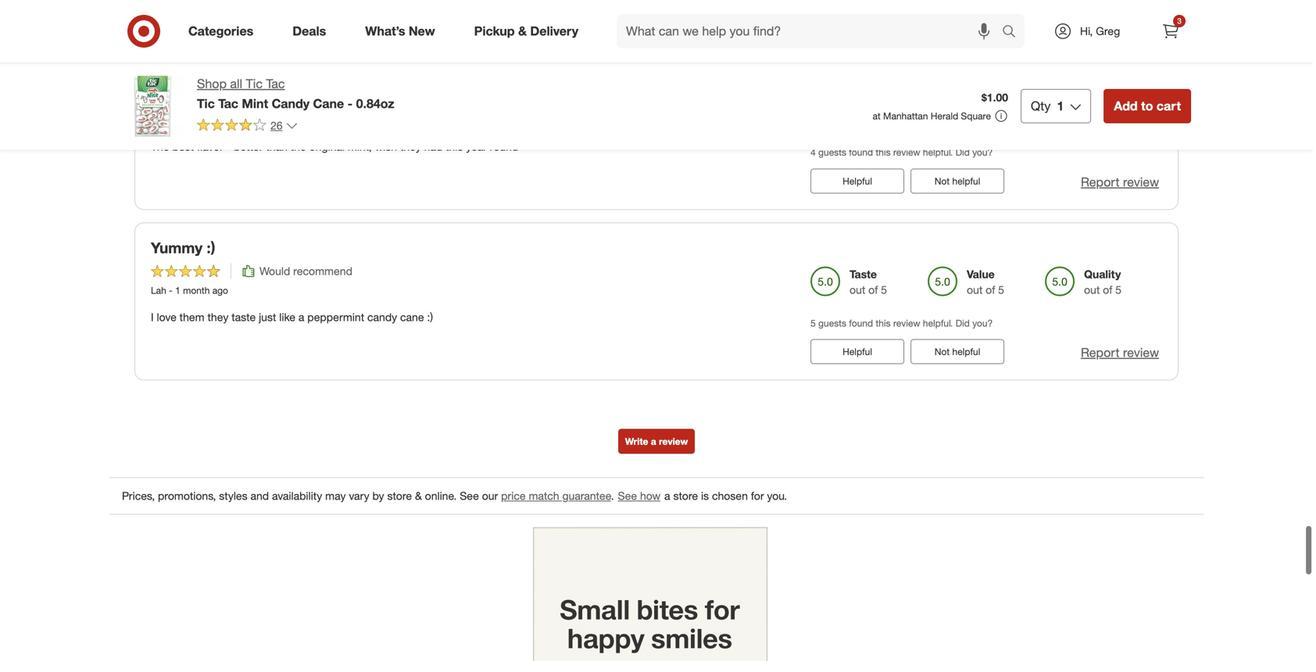 Task type: describe. For each thing, give the bounding box(es) containing it.
of inside taste out of 5
[[868, 283, 878, 297]]

helpful. for love it
[[923, 147, 953, 158]]

you? for yummy :)
[[972, 318, 993, 329]]

5 guests found this review helpful. did you?
[[810, 318, 993, 329]]

mint,
[[348, 140, 372, 153]]

to
[[1141, 98, 1153, 114]]

and
[[250, 490, 269, 503]]

cane
[[400, 311, 424, 324]]

candy
[[367, 311, 397, 324]]

0.84oz
[[356, 96, 394, 111]]

you.
[[767, 490, 787, 503]]

than
[[266, 140, 287, 153]]

shop
[[197, 76, 227, 91]]

1 see from the left
[[460, 490, 479, 503]]

all
[[230, 76, 242, 91]]

pickup & delivery
[[474, 24, 578, 39]]

helpful button for love it
[[810, 169, 904, 194]]

square
[[961, 110, 991, 122]]

wish
[[375, 140, 397, 153]]

mint
[[242, 96, 268, 111]]

month
[[183, 285, 210, 297]]

1 vertical spatial :)
[[427, 311, 433, 324]]

1 horizontal spatial &
[[518, 24, 527, 39]]

helpful for yummy :)
[[952, 346, 980, 358]]

2 horizontal spatial a
[[664, 490, 670, 503]]

hanam
[[151, 114, 181, 126]]

at
[[873, 110, 881, 122]]

our
[[482, 490, 498, 503]]

availability
[[272, 490, 322, 503]]

a inside write a review button
[[651, 436, 656, 448]]

cart
[[1157, 98, 1181, 114]]

3
[[1177, 16, 1182, 26]]

yummy :)
[[151, 239, 215, 257]]

deals
[[292, 24, 326, 39]]

vary
[[349, 490, 369, 503]]

lah
[[151, 285, 166, 297]]

report review button for yummy :)
[[1081, 344, 1159, 362]]

- inside shop all tic tac tic tac mint candy cane - 0.84oz
[[348, 96, 353, 111]]

price match guarantee link
[[501, 490, 611, 503]]

not helpful button for it
[[911, 169, 1004, 194]]

greg
[[1096, 24, 1120, 38]]

i love them they taste just like a peppermint candy cane :)
[[151, 311, 433, 324]]

chosen
[[712, 490, 748, 503]]

1 vertical spatial 1
[[175, 285, 180, 297]]

not helpful for it
[[935, 175, 980, 187]]

promotions,
[[158, 490, 216, 503]]

1 helpful from the top
[[843, 4, 872, 16]]

quality for yummy :)
[[1084, 268, 1121, 281]]

1 not helpful from the top
[[935, 4, 980, 16]]

this right had
[[446, 140, 463, 153]]

herald
[[931, 110, 958, 122]]

cane
[[313, 96, 344, 111]]

taste out of 5
[[850, 268, 887, 297]]

yummy
[[151, 239, 203, 257]]

recommend for yummy :)
[[293, 265, 352, 278]]

quality out of 5 for love it
[[1084, 97, 1121, 126]]

helpful for :)
[[843, 346, 872, 358]]

candy
[[272, 96, 310, 111]]

1 vertical spatial tac
[[218, 96, 238, 111]]

0 vertical spatial a
[[298, 311, 304, 324]]

qty 1
[[1031, 98, 1064, 114]]

love
[[151, 68, 184, 86]]

out of 5
[[850, 112, 887, 126]]

this for :)
[[876, 318, 891, 329]]

3 link
[[1154, 14, 1188, 48]]

them
[[179, 311, 204, 324]]

2 store from the left
[[673, 490, 698, 503]]

1 horizontal spatial tac
[[266, 76, 285, 91]]

the
[[290, 140, 306, 153]]

search
[[995, 25, 1033, 40]]

delivery
[[530, 24, 578, 39]]

pickup
[[474, 24, 515, 39]]

add
[[1114, 98, 1138, 114]]

26 link
[[197, 118, 298, 136]]

1 horizontal spatial 1
[[1057, 98, 1064, 114]]

best
[[172, 140, 194, 153]]

would for love it
[[259, 94, 290, 107]]

may
[[325, 490, 346, 503]]

ago for :)
[[212, 285, 228, 297]]

would recommend for love it
[[259, 94, 352, 107]]

write a review button
[[618, 430, 695, 455]]

13
[[190, 114, 200, 126]]

did for love it
[[956, 147, 970, 158]]

26
[[270, 119, 283, 132]]

quality out of 5 for yummy :)
[[1084, 268, 1121, 297]]

this for it
[[876, 147, 891, 158]]

4
[[810, 147, 816, 158]]

shop all tic tac tic tac mint candy cane - 0.84oz
[[197, 76, 394, 111]]

1 not helpful button from the top
[[911, 0, 1004, 23]]

manhattan
[[883, 110, 928, 122]]

report review for :)
[[1081, 346, 1159, 361]]

helpful button for yummy :)
[[810, 340, 904, 365]]

taste inside taste out of 5
[[850, 268, 877, 281]]

what's new link
[[352, 14, 455, 48]]

just
[[259, 311, 276, 324]]

prices, promotions, styles and availability may vary by store & online. see our price match guarantee . see how a store is chosen for you.
[[122, 490, 787, 503]]

add to cart button
[[1104, 89, 1191, 123]]

advertisement region
[[533, 528, 768, 662]]

report for yummy :)
[[1081, 346, 1120, 361]]

- left 13
[[184, 114, 187, 126]]

the
[[151, 140, 169, 153]]

peppermint
[[307, 311, 364, 324]]

hanam - 13 days ago
[[151, 114, 241, 126]]

report for love it
[[1081, 175, 1120, 190]]

better
[[234, 140, 263, 153]]

helpful for it
[[843, 175, 872, 187]]

value for love it
[[967, 97, 995, 110]]

recommend for love it
[[293, 94, 352, 107]]

had
[[424, 140, 443, 153]]

hi, greg
[[1080, 24, 1120, 38]]

days
[[203, 114, 223, 126]]

5 inside taste out of 5
[[881, 283, 887, 297]]

write
[[625, 436, 648, 448]]



Task type: locate. For each thing, give the bounding box(es) containing it.
would up '26' at top left
[[259, 94, 290, 107]]

1 recommend from the top
[[293, 94, 352, 107]]

guests for yummy :)
[[818, 318, 846, 329]]

price
[[501, 490, 526, 503]]

like
[[279, 311, 295, 324]]

1 guests from the top
[[818, 147, 846, 158]]

round
[[490, 140, 518, 153]]

2 helpful from the top
[[843, 175, 872, 187]]

1 vertical spatial would
[[259, 265, 290, 278]]

0 horizontal spatial see
[[460, 490, 479, 503]]

2 recommend from the top
[[293, 265, 352, 278]]

prices,
[[122, 490, 155, 503]]

see how button
[[617, 488, 661, 505]]

$1.00
[[982, 91, 1008, 104]]

categories link
[[175, 14, 273, 48]]

1 helpful button from the top
[[810, 0, 904, 23]]

the best flavor - better than the original mint, wish they had this year round
[[151, 140, 518, 153]]

this
[[446, 140, 463, 153], [876, 147, 891, 158], [876, 318, 891, 329]]

1 quality from the top
[[1084, 97, 1121, 110]]

0 vertical spatial 1
[[1057, 98, 1064, 114]]

qty
[[1031, 98, 1051, 114]]

2 value out of 5 from the top
[[967, 268, 1004, 297]]

&
[[518, 24, 527, 39], [415, 490, 422, 503]]

1 vertical spatial a
[[651, 436, 656, 448]]

helpful down the 5 guests found this review helpful. did you?
[[952, 346, 980, 358]]

0 vertical spatial found
[[849, 147, 873, 158]]

1 vertical spatial did
[[956, 318, 970, 329]]

1 vertical spatial helpful button
[[810, 169, 904, 194]]

tic
[[246, 76, 263, 91], [197, 96, 215, 111]]

helpful.
[[923, 147, 953, 158], [923, 318, 953, 329]]

value out of 5
[[967, 97, 1004, 126], [967, 268, 1004, 297]]

0 vertical spatial not helpful
[[935, 4, 980, 16]]

recommend up original
[[293, 94, 352, 107]]

0 vertical spatial would recommend
[[259, 94, 352, 107]]

found down out of 5
[[849, 147, 873, 158]]

1 vertical spatial helpful.
[[923, 318, 953, 329]]

value out of 5 for yummy :)
[[967, 268, 1004, 297]]

this down out of 5
[[876, 147, 891, 158]]

1 vertical spatial they
[[208, 311, 228, 324]]

ago for it
[[225, 114, 241, 126]]

1 vertical spatial value
[[967, 268, 995, 281]]

they left had
[[400, 140, 421, 153]]

report review button
[[1081, 173, 1159, 191], [1081, 344, 1159, 362]]

they
[[400, 140, 421, 153], [208, 311, 228, 324]]

store right 'by'
[[387, 490, 412, 503]]

tac
[[266, 76, 285, 91], [218, 96, 238, 111]]

found for yummy :)
[[849, 318, 873, 329]]

0 horizontal spatial :)
[[207, 239, 215, 257]]

3 helpful button from the top
[[810, 340, 904, 365]]

ago right days
[[225, 114, 241, 126]]

taste up the 5 guests found this review helpful. did you?
[[850, 268, 877, 281]]

2 vertical spatial helpful
[[952, 346, 980, 358]]

0 vertical spatial ago
[[225, 114, 241, 126]]

helpful left search 'button'
[[952, 4, 980, 16]]

review
[[893, 147, 920, 158], [1123, 175, 1159, 190], [893, 318, 920, 329], [1123, 346, 1159, 361], [659, 436, 688, 448]]

2 vertical spatial not
[[935, 346, 950, 358]]

styles
[[219, 490, 247, 503]]

1 vertical spatial &
[[415, 490, 422, 503]]

recommend up peppermint
[[293, 265, 352, 278]]

love
[[157, 311, 176, 324]]

not for love it
[[935, 175, 950, 187]]

2 would from the top
[[259, 265, 290, 278]]

2 helpful from the top
[[952, 175, 980, 187]]

1 vertical spatial not
[[935, 175, 950, 187]]

value for yummy :)
[[967, 268, 995, 281]]

they right them
[[208, 311, 228, 324]]

0 vertical spatial tac
[[266, 76, 285, 91]]

1 vertical spatial quality out of 5
[[1084, 268, 1121, 297]]

:) right cane
[[427, 311, 433, 324]]

1 vertical spatial recommend
[[293, 265, 352, 278]]

1 value from the top
[[967, 97, 995, 110]]

year
[[466, 140, 487, 153]]

1 vertical spatial not helpful button
[[911, 169, 1004, 194]]

1 you? from the top
[[972, 147, 993, 158]]

found for love it
[[849, 147, 873, 158]]

tac down all
[[218, 96, 238, 111]]

& left online.
[[415, 490, 422, 503]]

0 horizontal spatial store
[[387, 490, 412, 503]]

0 horizontal spatial &
[[415, 490, 422, 503]]

0 vertical spatial &
[[518, 24, 527, 39]]

1 report from the top
[[1081, 175, 1120, 190]]

4 guests found this review helpful. did you?
[[810, 147, 993, 158]]

1 would from the top
[[259, 94, 290, 107]]

2 not helpful from the top
[[935, 175, 980, 187]]

report review
[[1081, 175, 1159, 190], [1081, 346, 1159, 361]]

1 vertical spatial would recommend
[[259, 265, 352, 278]]

i
[[151, 311, 154, 324]]

write a review
[[625, 436, 688, 448]]

a right how in the bottom of the page
[[664, 490, 670, 503]]

1 horizontal spatial see
[[618, 490, 637, 503]]

love it
[[151, 68, 197, 86]]

2 helpful. from the top
[[923, 318, 953, 329]]

0 horizontal spatial 1
[[175, 285, 180, 297]]

1 helpful from the top
[[952, 4, 980, 16]]

2 vertical spatial not helpful
[[935, 346, 980, 358]]

a right like
[[298, 311, 304, 324]]

1 right qty
[[1057, 98, 1064, 114]]

for
[[751, 490, 764, 503]]

2 helpful button from the top
[[810, 169, 904, 194]]

1 vertical spatial ago
[[212, 285, 228, 297]]

image of tic tac mint candy cane - 0.84oz image
[[122, 75, 184, 138]]

2 you? from the top
[[972, 318, 993, 329]]

2 would recommend from the top
[[259, 265, 352, 278]]

online.
[[425, 490, 457, 503]]

not down 4 guests found this review helpful. did you?
[[935, 175, 950, 187]]

guests for love it
[[818, 147, 846, 158]]

1 vertical spatial helpful
[[952, 175, 980, 187]]

3 not from the top
[[935, 346, 950, 358]]

see left our
[[460, 490, 479, 503]]

2 quality out of 5 from the top
[[1084, 268, 1121, 297]]

0 horizontal spatial a
[[298, 311, 304, 324]]

hi,
[[1080, 24, 1093, 38]]

& right pickup
[[518, 24, 527, 39]]

- right cane
[[348, 96, 353, 111]]

2 report from the top
[[1081, 346, 1120, 361]]

not helpful for :)
[[935, 346, 980, 358]]

1 horizontal spatial they
[[400, 140, 421, 153]]

not helpful left search 'button'
[[935, 4, 980, 16]]

5
[[881, 112, 887, 126], [998, 112, 1004, 126], [1115, 112, 1121, 126], [881, 283, 887, 297], [998, 283, 1004, 297], [1115, 283, 1121, 297], [810, 318, 816, 329]]

guest review image 1 of 1, zoom in image
[[151, 0, 206, 23]]

out
[[850, 112, 865, 126], [967, 112, 983, 126], [1084, 112, 1100, 126], [850, 283, 865, 297], [967, 283, 983, 297], [1084, 283, 1100, 297]]

2 not helpful button from the top
[[911, 169, 1004, 194]]

add to cart
[[1114, 98, 1181, 114]]

0 vertical spatial :)
[[207, 239, 215, 257]]

by
[[372, 490, 384, 503]]

1 not from the top
[[935, 4, 950, 16]]

2 vertical spatial helpful
[[843, 346, 872, 358]]

recommend
[[293, 94, 352, 107], [293, 265, 352, 278]]

of
[[868, 112, 878, 126], [986, 112, 995, 126], [1103, 112, 1112, 126], [868, 283, 878, 297], [986, 283, 995, 297], [1103, 283, 1112, 297]]

not helpful button up search
[[911, 0, 1004, 23]]

0 horizontal spatial tac
[[218, 96, 238, 111]]

0 vertical spatial would
[[259, 94, 290, 107]]

search button
[[995, 14, 1033, 52]]

helpful for love it
[[952, 175, 980, 187]]

1 horizontal spatial tic
[[246, 76, 263, 91]]

see
[[460, 490, 479, 503], [618, 490, 637, 503]]

2 report review from the top
[[1081, 346, 1159, 361]]

0 vertical spatial quality out of 5
[[1084, 97, 1121, 126]]

0 vertical spatial helpful button
[[810, 0, 904, 23]]

helpful down square
[[952, 175, 980, 187]]

1 would recommend from the top
[[259, 94, 352, 107]]

2 value from the top
[[967, 268, 995, 281]]

2 guests from the top
[[818, 318, 846, 329]]

1 vertical spatial report review
[[1081, 346, 1159, 361]]

3 helpful from the top
[[843, 346, 872, 358]]

0 vertical spatial helpful
[[952, 4, 980, 16]]

1 quality out of 5 from the top
[[1084, 97, 1121, 126]]

found down taste out of 5
[[849, 318, 873, 329]]

taste left just
[[232, 311, 256, 324]]

not helpful button
[[911, 0, 1004, 23], [911, 169, 1004, 194], [911, 340, 1004, 365]]

1 horizontal spatial taste
[[850, 268, 877, 281]]

tic up days
[[197, 96, 215, 111]]

0 vertical spatial not
[[935, 4, 950, 16]]

0 vertical spatial report review button
[[1081, 173, 1159, 191]]

store left is
[[673, 490, 698, 503]]

3 not helpful button from the top
[[911, 340, 1004, 365]]

0 vertical spatial guests
[[818, 147, 846, 158]]

did for yummy :)
[[956, 318, 970, 329]]

0 vertical spatial value
[[967, 97, 995, 110]]

1 horizontal spatial store
[[673, 490, 698, 503]]

found
[[849, 147, 873, 158], [849, 318, 873, 329]]

0 vertical spatial helpful
[[843, 4, 872, 16]]

2 see from the left
[[618, 490, 637, 503]]

1 vertical spatial taste
[[232, 311, 256, 324]]

would recommend up i love them they taste just like a peppermint candy cane :)
[[259, 265, 352, 278]]

original
[[309, 140, 345, 153]]

:)
[[207, 239, 215, 257], [427, 311, 433, 324]]

not helpful button for :)
[[911, 340, 1004, 365]]

1 left month
[[175, 285, 180, 297]]

deals link
[[279, 14, 346, 48]]

0 vertical spatial quality
[[1084, 97, 1121, 110]]

report review button for love it
[[1081, 173, 1159, 191]]

see right .
[[618, 490, 637, 503]]

guests
[[818, 147, 846, 158], [818, 318, 846, 329]]

1 did from the top
[[956, 147, 970, 158]]

1 vertical spatial found
[[849, 318, 873, 329]]

a right write
[[651, 436, 656, 448]]

report review for it
[[1081, 175, 1159, 190]]

1 vertical spatial report review button
[[1081, 344, 1159, 362]]

would for yummy :)
[[259, 265, 290, 278]]

2 quality from the top
[[1084, 268, 1121, 281]]

0 vertical spatial report
[[1081, 175, 1120, 190]]

helpful. for yummy :)
[[923, 318, 953, 329]]

- right lah
[[169, 285, 173, 297]]

What can we help you find? suggestions appear below search field
[[617, 14, 1006, 48]]

tac up 'candy'
[[266, 76, 285, 91]]

1 vertical spatial quality
[[1084, 268, 1121, 281]]

0 horizontal spatial tic
[[197, 96, 215, 111]]

0 vertical spatial helpful.
[[923, 147, 953, 158]]

1 horizontal spatial :)
[[427, 311, 433, 324]]

1 vertical spatial helpful
[[843, 175, 872, 187]]

not
[[935, 4, 950, 16], [935, 175, 950, 187], [935, 346, 950, 358]]

3 not helpful from the top
[[935, 346, 980, 358]]

not helpful down the 5 guests found this review helpful. did you?
[[935, 346, 980, 358]]

1 vertical spatial value out of 5
[[967, 268, 1004, 297]]

not helpful button down the 5 guests found this review helpful. did you?
[[911, 340, 1004, 365]]

3 helpful from the top
[[952, 346, 980, 358]]

match
[[529, 490, 559, 503]]

0 vertical spatial did
[[956, 147, 970, 158]]

0 vertical spatial you?
[[972, 147, 993, 158]]

1 horizontal spatial a
[[651, 436, 656, 448]]

how
[[640, 490, 661, 503]]

value out of 5 for love it
[[967, 97, 1004, 126]]

flavor
[[197, 140, 223, 153]]

at manhattan herald square
[[873, 110, 991, 122]]

2 vertical spatial helpful button
[[810, 340, 904, 365]]

what's new
[[365, 24, 435, 39]]

1 report review from the top
[[1081, 175, 1159, 190]]

0 vertical spatial report review
[[1081, 175, 1159, 190]]

1 vertical spatial guests
[[818, 318, 846, 329]]

0 vertical spatial recommend
[[293, 94, 352, 107]]

0 horizontal spatial taste
[[232, 311, 256, 324]]

not down the 5 guests found this review helpful. did you?
[[935, 346, 950, 358]]

you? for love it
[[972, 147, 993, 158]]

2 vertical spatial a
[[664, 490, 670, 503]]

report
[[1081, 175, 1120, 190], [1081, 346, 1120, 361]]

1 value out of 5 from the top
[[967, 97, 1004, 126]]

is
[[701, 490, 709, 503]]

helpful button
[[810, 0, 904, 23], [810, 169, 904, 194], [810, 340, 904, 365]]

1 found from the top
[[849, 147, 873, 158]]

quality for love it
[[1084, 97, 1121, 110]]

this down taste out of 5
[[876, 318, 891, 329]]

1 vertical spatial you?
[[972, 318, 993, 329]]

0 vertical spatial taste
[[850, 268, 877, 281]]

1 vertical spatial tic
[[197, 96, 215, 111]]

2 found from the top
[[849, 318, 873, 329]]

0 vertical spatial tic
[[246, 76, 263, 91]]

guarantee
[[562, 490, 611, 503]]

it
[[188, 68, 197, 86]]

0 vertical spatial they
[[400, 140, 421, 153]]

not left search 'button'
[[935, 4, 950, 16]]

2 vertical spatial not helpful button
[[911, 340, 1004, 365]]

1 helpful. from the top
[[923, 147, 953, 158]]

1 vertical spatial not helpful
[[935, 175, 980, 187]]

would up just
[[259, 265, 290, 278]]

:) right yummy
[[207, 239, 215, 257]]

would recommend up '26' at top left
[[259, 94, 352, 107]]

0 vertical spatial not helpful button
[[911, 0, 1004, 23]]

0 horizontal spatial they
[[208, 311, 228, 324]]

not helpful button down 4 guests found this review helpful. did you?
[[911, 169, 1004, 194]]

lah - 1 month ago
[[151, 285, 228, 297]]

.
[[611, 490, 614, 503]]

pickup & delivery link
[[461, 14, 598, 48]]

helpful
[[843, 4, 872, 16], [843, 175, 872, 187], [843, 346, 872, 358]]

not for yummy :)
[[935, 346, 950, 358]]

2 report review button from the top
[[1081, 344, 1159, 362]]

1 store from the left
[[387, 490, 412, 503]]

0 vertical spatial value out of 5
[[967, 97, 1004, 126]]

would recommend for yummy :)
[[259, 265, 352, 278]]

tic right all
[[246, 76, 263, 91]]

- right flavor
[[226, 140, 231, 153]]

not helpful down 4 guests found this review helpful. did you?
[[935, 175, 980, 187]]

1 vertical spatial report
[[1081, 346, 1120, 361]]

out inside taste out of 5
[[850, 283, 865, 297]]

2 did from the top
[[956, 318, 970, 329]]

1 report review button from the top
[[1081, 173, 1159, 191]]

2 not from the top
[[935, 175, 950, 187]]

ago right month
[[212, 285, 228, 297]]

categories
[[188, 24, 253, 39]]

what's
[[365, 24, 405, 39]]

you?
[[972, 147, 993, 158], [972, 318, 993, 329]]



Task type: vqa. For each thing, say whether or not it's contained in the screenshot.
the Accent inside the Shop all WOVENBYRD Modern Barrel Accent Chair Sage Green Velvet - WOVENBYRD
no



